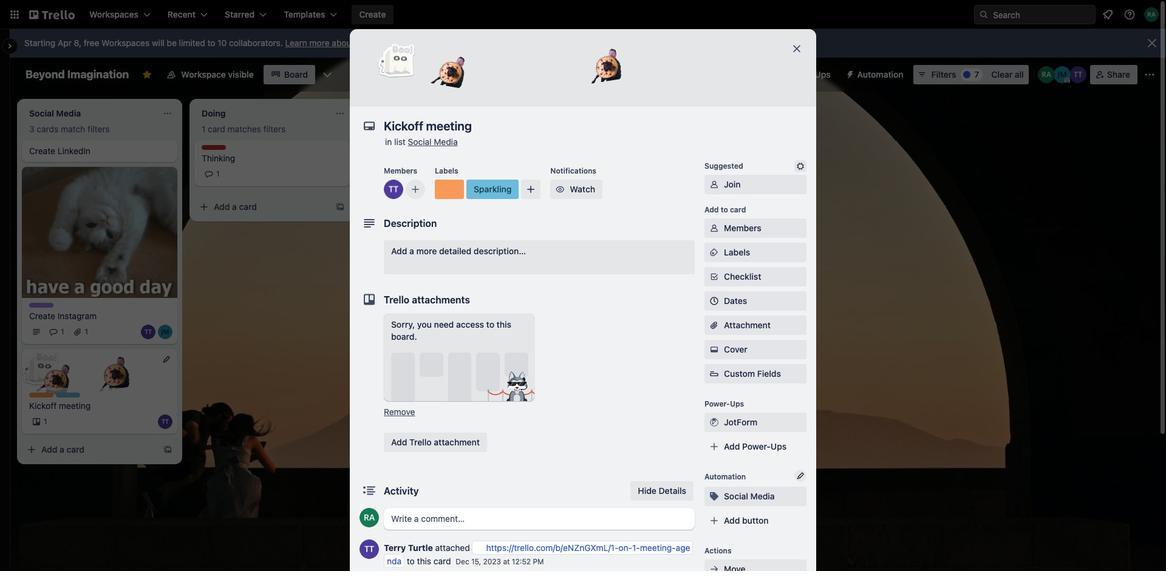 Task type: describe. For each thing, give the bounding box(es) containing it.
imagination
[[67, 68, 129, 81]]

custom fields button
[[705, 368, 807, 380]]

clear all button
[[987, 65, 1029, 84]]

social media link
[[408, 137, 458, 147]]

2 cards from the left
[[382, 124, 404, 134]]

show menu image
[[1144, 69, 1157, 81]]

power-ups inside button
[[787, 69, 831, 80]]

0 horizontal spatial power-ups
[[705, 400, 745, 409]]

create from template… image
[[335, 202, 345, 212]]

add down thinking
[[214, 202, 230, 212]]

search image
[[980, 10, 989, 19]]

thinking
[[202, 153, 235, 163]]

3 filters from the left
[[433, 124, 455, 134]]

power- inside button
[[787, 69, 815, 80]]

attached
[[436, 543, 470, 554]]

1 https://trello.com/b/enzngxml/1-on-1-meeting-age nda link from the left
[[384, 540, 694, 569]]

apr
[[58, 38, 72, 48]]

instagram
[[58, 311, 97, 322]]

membership
[[374, 297, 423, 307]]

add power-ups link
[[705, 438, 807, 457]]

pete ghost image
[[378, 41, 417, 80]]

card down meeting in the bottom left of the page
[[67, 445, 84, 455]]

create linkedin link
[[29, 145, 170, 157]]

1 vertical spatial color: orange, title: none image
[[29, 393, 53, 398]]

dec
[[456, 558, 470, 567]]

edit card image
[[162, 355, 171, 365]]

meeting-
[[640, 543, 676, 554]]

add down 'kickoff'
[[41, 445, 57, 455]]

starting apr 8, free workspaces will be limited to 10 collaborators. learn more about collaborator limits
[[24, 38, 427, 48]]

https://trello.com/b/enzngxml/1-
[[487, 543, 619, 554]]

description…
[[474, 246, 526, 256]]

2 match from the left
[[406, 124, 430, 134]]

trello inside button
[[410, 438, 432, 448]]

open information menu image
[[1124, 9, 1137, 21]]

1 up color: bold red, title: "thoughts" element
[[202, 124, 206, 134]]

beyond
[[26, 68, 65, 81]]

1 vertical spatial color: sky, title: "sparkling" element
[[56, 393, 89, 403]]

workspace
[[181, 69, 226, 80]]

age
[[676, 543, 691, 554]]

to left 10
[[208, 38, 215, 48]]

learn
[[285, 38, 307, 48]]

add left pie
[[391, 246, 407, 256]]

create for create linkedin
[[29, 146, 55, 156]]

0
[[389, 269, 394, 278]]

add a more detailed description…
[[391, 246, 526, 256]]

add button
[[724, 516, 769, 526]]

to inside sorry, you need access to this board.
[[487, 320, 495, 330]]

https://trello.com/b/enzngxml/1-on-1-meeting-age nda button
[[384, 540, 694, 569]]

a for the middle 'add a card' button
[[405, 340, 410, 351]]

all
[[1015, 69, 1025, 80]]

social media
[[724, 492, 775, 502]]

visible
[[228, 69, 254, 80]]

starting
[[24, 38, 55, 48]]

12:52
[[512, 558, 531, 567]]

checklist button
[[705, 267, 807, 287]]

1 vertical spatial automation
[[705, 473, 746, 482]]

10
[[218, 38, 227, 48]]

create linkedin
[[29, 146, 90, 156]]

social inside button
[[724, 492, 749, 502]]

free
[[84, 38, 99, 48]]

sm image for watch
[[554, 184, 567, 196]]

1 down instagram
[[85, 328, 88, 337]]

share button
[[1091, 65, 1138, 84]]

sm image for members
[[709, 222, 721, 235]]

sparkling for the bottommost color: sky, title: "sparkling" element
[[56, 393, 89, 403]]

to down turtle
[[407, 557, 415, 567]]

back to home image
[[29, 5, 75, 24]]

join
[[724, 179, 741, 190]]

add button button
[[705, 512, 807, 531]]

ups inside button
[[815, 69, 831, 80]]

0 / 3
[[389, 269, 400, 278]]

you
[[417, 320, 432, 330]]

be
[[167, 38, 177, 48]]

share
[[1108, 69, 1131, 80]]

0 vertical spatial terry turtle (terryturtle) image
[[1070, 66, 1087, 83]]

in
[[385, 137, 392, 147]]

add trello attachment button
[[384, 433, 487, 453]]

15,
[[472, 558, 481, 567]]

thoughts thinking
[[202, 145, 235, 163]]

sorry, you need access to this board.
[[391, 320, 512, 342]]

attachment button
[[705, 316, 807, 335]]

2 horizontal spatial 3
[[396, 269, 400, 278]]

sm image for automation
[[841, 65, 858, 82]]

sm image down actions
[[709, 564, 721, 572]]

kickoff
[[29, 401, 57, 412]]

0 horizontal spatial terry turtle (terryturtle) image
[[360, 540, 379, 560]]

kickoff meeting
[[29, 401, 91, 412]]

Search field
[[989, 5, 1096, 24]]

turtle
[[408, 543, 433, 554]]

need
[[434, 320, 454, 330]]

labels link
[[705, 243, 807, 263]]

sm image for suggested
[[795, 160, 807, 173]]

details
[[659, 486, 687, 497]]

2 horizontal spatial add a card
[[387, 340, 430, 351]]

1 match from the left
[[61, 124, 85, 134]]

0 vertical spatial trello
[[384, 295, 410, 306]]

7
[[975, 69, 980, 80]]

add a card button for 1 card matches filters
[[194, 198, 328, 217]]

add a card button for 3 cards match filters
[[22, 441, 156, 460]]

2 3 cards match filters from the left
[[374, 124, 455, 134]]

to down the join
[[721, 205, 729, 215]]

0 vertical spatial media
[[434, 137, 458, 147]]

1 horizontal spatial 3
[[374, 124, 380, 134]]

1-
[[633, 543, 640, 554]]

matches
[[228, 124, 261, 134]]

filters for create from template… icon
[[264, 124, 286, 134]]

this card is a template.
[[389, 313, 469, 322]]

attachment
[[434, 438, 480, 448]]

add a more detailed description… link
[[384, 241, 695, 275]]

watch
[[570, 184, 596, 194]]

filters
[[932, 69, 957, 80]]

1 horizontal spatial labels
[[724, 247, 751, 258]]

create instagram
[[29, 311, 97, 322]]

0 vertical spatial terry turtle (terryturtle) image
[[384, 180, 404, 199]]

1 horizontal spatial https://media3.giphy.com/media/uzbc1merae75kv3oqd/100w.gif?cid=ad960664cgd8q560jl16i4tqsq6qk30rgh2t6st4j6ihzo35&ep=v1_stickers_search&rid=100w.gif&ct=s image
[[583, 40, 627, 84]]

activity
[[384, 486, 419, 497]]

attachment
[[724, 320, 771, 331]]

checklist
[[724, 272, 762, 282]]

0 horizontal spatial https://media3.giphy.com/media/uzbc1merae75kv3oqd/100w.gif?cid=ad960664cgd8q560jl16i4tqsq6qk30rgh2t6st4j6ihzo35&ep=v1_stickers_search&rid=100w.gif&ct=s image
[[428, 44, 473, 89]]

about
[[332, 38, 355, 48]]

custom fields
[[724, 369, 782, 379]]

attachments
[[412, 295, 470, 306]]

board.
[[391, 332, 417, 342]]

sm image for cover
[[709, 344, 721, 356]]

cover link
[[705, 340, 807, 360]]

1 down 'kickoff'
[[44, 418, 47, 427]]

add down suggested at the right top of the page
[[705, 205, 719, 215]]

card up color: bold red, title: "thoughts" element
[[208, 124, 225, 134]]

1 cards from the left
[[37, 124, 59, 134]]

create from template… image
[[163, 446, 173, 455]]

this inside sorry, you need access to this board.
[[497, 320, 512, 330]]

leftover
[[374, 253, 407, 263]]

/
[[394, 269, 396, 278]]



Task type: locate. For each thing, give the bounding box(es) containing it.
2 sm image from the top
[[709, 222, 721, 235]]

dec 15, 2023 at 12:52 pm link
[[456, 558, 544, 567]]

filters up social media link
[[433, 124, 455, 134]]

0 horizontal spatial 3
[[29, 124, 34, 134]]

customize views image
[[321, 69, 334, 81]]

trello attachments
[[384, 295, 470, 306]]

1 horizontal spatial more
[[417, 246, 437, 256]]

description
[[384, 218, 437, 229]]

0 horizontal spatial social
[[408, 137, 432, 147]]

create for create
[[359, 9, 386, 19]]

sm image down 'add to card'
[[709, 222, 721, 235]]

1 horizontal spatial automation
[[858, 69, 904, 80]]

sm image up join link
[[795, 160, 807, 173]]

remove link
[[384, 407, 415, 418]]

1 vertical spatial ups
[[730, 400, 745, 409]]

0 horizontal spatial media
[[434, 137, 458, 147]]

meeting
[[59, 401, 91, 412]]

Write a comment text field
[[384, 509, 695, 531]]

0 vertical spatial ruby anderson (rubyanderson7) image
[[1145, 7, 1160, 22]]

0 horizontal spatial sparkling
[[56, 393, 89, 403]]

color: orange, title: none image up 'kickoff'
[[29, 393, 53, 398]]

color: bold red, title: "thoughts" element
[[202, 145, 235, 154]]

1 sm image from the top
[[709, 179, 721, 191]]

power-ups
[[787, 69, 831, 80], [705, 400, 745, 409]]

ruby anderson (rubyanderson7) image
[[1039, 66, 1056, 83]]

create for create instagram
[[29, 311, 55, 322]]

0 vertical spatial social
[[408, 137, 432, 147]]

collaborator
[[357, 38, 404, 48]]

this right access
[[497, 320, 512, 330]]

a inside add a more detailed description… link
[[410, 246, 414, 256]]

board link
[[264, 65, 315, 84]]

sm image for labels
[[709, 247, 721, 259]]

0 horizontal spatial ruby anderson (rubyanderson7) image
[[360, 509, 379, 528]]

media inside button
[[751, 492, 775, 502]]

terry turtle (terryturtle) image down create instagram link
[[141, 325, 156, 340]]

0 vertical spatial sparkling
[[474, 184, 512, 194]]

card down the attached
[[434, 557, 451, 567]]

1 horizontal spatial media
[[751, 492, 775, 502]]

0 vertical spatial add a card button
[[194, 198, 328, 217]]

cover
[[724, 345, 748, 355]]

3 sm image from the top
[[709, 344, 721, 356]]

1 down thinking
[[216, 170, 220, 179]]

0 horizontal spatial add a card button
[[22, 441, 156, 460]]

2 horizontal spatial power-
[[787, 69, 815, 80]]

0 horizontal spatial members
[[384, 167, 418, 176]]

ups left automation button
[[815, 69, 831, 80]]

2 vertical spatial create
[[29, 311, 55, 322]]

workspace visible button
[[159, 65, 261, 84]]

ups up jotform
[[730, 400, 745, 409]]

create inside create button
[[359, 9, 386, 19]]

create down color: purple, title: none icon on the bottom left of the page
[[29, 311, 55, 322]]

4 sm image from the top
[[709, 417, 721, 429]]

sm image inside the social media button
[[709, 491, 721, 503]]

this
[[497, 320, 512, 330], [417, 557, 432, 567]]

color: orange, title: none image right add members to card icon
[[435, 180, 464, 199]]

1
[[202, 124, 206, 134], [216, 170, 220, 179], [61, 328, 64, 337], [85, 328, 88, 337], [44, 418, 47, 427]]

0 horizontal spatial labels
[[435, 167, 459, 176]]

1 3 cards match filters from the left
[[29, 124, 110, 134]]

workspace visible
[[181, 69, 254, 80]]

members up add members to card icon
[[384, 167, 418, 176]]

add a card down thinking
[[214, 202, 257, 212]]

trello left attachment
[[410, 438, 432, 448]]

2 vertical spatial power-
[[743, 442, 771, 452]]

members link
[[705, 219, 807, 238]]

leftover pie
[[374, 253, 421, 263]]

create up collaborator on the top left
[[359, 9, 386, 19]]

1 horizontal spatial color: sky, title: "sparkling" element
[[467, 180, 519, 199]]

https://trello.com/b/enzngxml/1-on-1-meeting-age nda
[[387, 543, 691, 567]]

add down sorry,
[[387, 340, 403, 351]]

0 vertical spatial automation
[[858, 69, 904, 80]]

terry turtle (terryturtle) image
[[1070, 66, 1087, 83], [141, 325, 156, 340], [158, 415, 173, 430]]

terry turtle attached
[[384, 543, 473, 554]]

1 horizontal spatial add a card button
[[194, 198, 328, 217]]

membership link
[[374, 296, 515, 308]]

0 vertical spatial add a card
[[214, 202, 257, 212]]

2 vertical spatial add a card button
[[22, 441, 156, 460]]

0 horizontal spatial 3 cards match filters
[[29, 124, 110, 134]]

add a card button
[[194, 198, 328, 217], [367, 336, 501, 356], [22, 441, 156, 460]]

2 vertical spatial terry turtle (terryturtle) image
[[158, 415, 173, 430]]

color: orange, title: none image
[[435, 180, 464, 199], [29, 393, 53, 398]]

to right access
[[487, 320, 495, 330]]

detailed
[[439, 246, 472, 256]]

create button
[[352, 5, 394, 24]]

jeremy miller (jeremymiller198) image
[[1054, 66, 1071, 83], [158, 325, 173, 340]]

list
[[395, 137, 406, 147]]

sm image inside members link
[[709, 222, 721, 235]]

0 horizontal spatial power-
[[705, 400, 730, 409]]

0 notifications image
[[1101, 7, 1116, 22]]

more right learn
[[310, 38, 330, 48]]

sorry,
[[391, 320, 415, 330]]

board
[[284, 69, 308, 80]]

0 vertical spatial members
[[384, 167, 418, 176]]

jeremy miller (jeremymiller198) image for ruby anderson (rubyanderson7) icon
[[1054, 66, 1071, 83]]

1 vertical spatial add a card
[[387, 340, 430, 351]]

1 horizontal spatial this
[[497, 320, 512, 330]]

this down turtle
[[417, 557, 432, 567]]

1 vertical spatial power-
[[705, 400, 730, 409]]

add a card for 1 card matches filters
[[214, 202, 257, 212]]

0 vertical spatial color: orange, title: none image
[[435, 180, 464, 199]]

labels
[[435, 167, 459, 176], [724, 247, 751, 258]]

1 horizontal spatial add a card
[[214, 202, 257, 212]]

fields
[[758, 369, 782, 379]]

power-ups button
[[762, 65, 839, 84]]

add a card button down the thinking link
[[194, 198, 328, 217]]

terry turtle (terryturtle) image up create from template… image
[[158, 415, 173, 430]]

beyond imagination
[[26, 68, 129, 81]]

add trello attachment
[[391, 438, 480, 448]]

0 vertical spatial ups
[[815, 69, 831, 80]]

add a card down kickoff meeting
[[41, 445, 84, 455]]

a right is
[[431, 313, 435, 322]]

1 horizontal spatial power-
[[743, 442, 771, 452]]

sm image inside automation button
[[841, 65, 858, 82]]

sm image inside cover link
[[709, 344, 721, 356]]

is
[[423, 313, 428, 322]]

1 vertical spatial ruby anderson (rubyanderson7) image
[[360, 509, 379, 528]]

1 horizontal spatial color: orange, title: none image
[[435, 180, 464, 199]]

https://media3.giphy.com/media/uzbc1merae75kv3oqd/100w.gif?cid=ad960664cgd8q560jl16i4tqsq6qk30rgh2t6st4j6ihzo35&ep=v1_stickers_search&rid=100w.gif&ct=s image
[[583, 40, 627, 84], [428, 44, 473, 89]]

sm image left cover
[[709, 344, 721, 356]]

automation
[[858, 69, 904, 80], [705, 473, 746, 482]]

add a card for 3 cards match filters
[[41, 445, 84, 455]]

watch button
[[551, 180, 603, 199]]

3
[[29, 124, 34, 134], [374, 124, 380, 134], [396, 269, 400, 278]]

media
[[434, 137, 458, 147], [751, 492, 775, 502]]

a for 'add a card' button corresponding to 3 cards match filters
[[60, 445, 64, 455]]

1 vertical spatial trello
[[410, 438, 432, 448]]

thoughts
[[202, 145, 235, 154]]

1 horizontal spatial members
[[724, 223, 762, 233]]

create inside create instagram link
[[29, 311, 55, 322]]

0 horizontal spatial terry turtle (terryturtle) image
[[141, 325, 156, 340]]

card left is
[[406, 313, 421, 322]]

add down jotform
[[724, 442, 740, 452]]

social media button
[[705, 487, 807, 507]]

1 vertical spatial jeremy miller (jeremymiller198) image
[[158, 325, 173, 340]]

jotform
[[724, 418, 758, 428]]

0 horizontal spatial color: orange, title: none image
[[29, 393, 53, 398]]

2 horizontal spatial terry turtle (terryturtle) image
[[1070, 66, 1087, 83]]

card down the thinking link
[[239, 202, 257, 212]]

terry turtle (terryturtle) image left add members to card icon
[[384, 180, 404, 199]]

2 horizontal spatial ups
[[815, 69, 831, 80]]

https://media3.giphy.com/media/uzbc1merae75kv3oqd/100w.gif?cid=ad960664cgd8q560jl16i4tqsq6qk30rgh2t6st4j6ihzo35&ep=v1_stickers_search&rid=100w.gif&ct=s image down primary element
[[583, 40, 627, 84]]

create
[[359, 9, 386, 19], [29, 146, 55, 156], [29, 311, 55, 322]]

0 horizontal spatial jeremy miller (jeremymiller198) image
[[158, 325, 173, 340]]

0 vertical spatial power-
[[787, 69, 815, 80]]

sm image
[[841, 65, 858, 82], [795, 160, 807, 173], [554, 184, 567, 196], [709, 247, 721, 259], [709, 564, 721, 572]]

labels down social media link
[[435, 167, 459, 176]]

1 horizontal spatial sparkling
[[474, 184, 512, 194]]

a down kickoff meeting
[[60, 445, 64, 455]]

5 sm image from the top
[[709, 491, 721, 503]]

1 horizontal spatial cards
[[382, 124, 404, 134]]

1 horizontal spatial ups
[[771, 442, 787, 452]]

terry
[[384, 543, 406, 554]]

template.
[[437, 313, 469, 322]]

linkedin
[[58, 146, 90, 156]]

3 cards match filters up linkedin
[[29, 124, 110, 134]]

add a card down sorry,
[[387, 340, 430, 351]]

sm image left the join
[[709, 179, 721, 191]]

0 horizontal spatial add a card
[[41, 445, 84, 455]]

1 vertical spatial create
[[29, 146, 55, 156]]

hide
[[638, 486, 657, 497]]

create inside create linkedin link
[[29, 146, 55, 156]]

trello up this at the left of the page
[[384, 295, 410, 306]]

0 horizontal spatial cards
[[37, 124, 59, 134]]

at
[[504, 558, 510, 567]]

color: purple, title: none image
[[29, 304, 53, 308]]

0 horizontal spatial this
[[417, 557, 432, 567]]

match up linkedin
[[61, 124, 85, 134]]

https://trello.com/b/enzngxml/1-on-1-meeting-age nda link inside button
[[387, 540, 691, 567]]

0 horizontal spatial filters
[[88, 124, 110, 134]]

1 vertical spatial social
[[724, 492, 749, 502]]

thinking link
[[202, 153, 343, 165]]

cards up in
[[382, 124, 404, 134]]

1 vertical spatial terry turtle (terryturtle) image
[[360, 540, 379, 560]]

1 horizontal spatial jeremy miller (jeremymiller198) image
[[1054, 66, 1071, 83]]

0 vertical spatial color: sky, title: "sparkling" element
[[467, 180, 519, 199]]

create left linkedin
[[29, 146, 55, 156]]

pm
[[533, 558, 544, 567]]

1 horizontal spatial social
[[724, 492, 749, 502]]

add a card button down 'you'
[[367, 336, 501, 356]]

star or unstar board image
[[142, 70, 152, 80]]

jeremy miller (jeremymiller198) image up edit card image
[[158, 325, 173, 340]]

hide details
[[638, 486, 687, 497]]

card up members link
[[730, 205, 747, 215]]

1 vertical spatial labels
[[724, 247, 751, 258]]

1 vertical spatial this
[[417, 557, 432, 567]]

0 vertical spatial more
[[310, 38, 330, 48]]

0 horizontal spatial ups
[[730, 400, 745, 409]]

automation button
[[841, 65, 911, 84]]

0 vertical spatial create
[[359, 9, 386, 19]]

members
[[384, 167, 418, 176], [724, 223, 762, 233]]

1 vertical spatial media
[[751, 492, 775, 502]]

0 vertical spatial labels
[[435, 167, 459, 176]]

remove
[[384, 407, 415, 418]]

a right leftover at the top left
[[410, 246, 414, 256]]

1 down create instagram
[[61, 328, 64, 337]]

2 https://trello.com/b/enzngxml/1-on-1-meeting-age nda link from the left
[[387, 540, 691, 567]]

pie
[[409, 253, 421, 263]]

suggested
[[705, 162, 744, 171]]

sm image inside join link
[[709, 179, 721, 191]]

social up 'add button'
[[724, 492, 749, 502]]

power-
[[787, 69, 815, 80], [705, 400, 730, 409], [743, 442, 771, 452]]

media up button
[[751, 492, 775, 502]]

collaborators.
[[229, 38, 283, 48]]

2 horizontal spatial add a card button
[[367, 336, 501, 356]]

sm image left jotform
[[709, 417, 721, 429]]

labels up checklist
[[724, 247, 751, 258]]

2 horizontal spatial filters
[[433, 124, 455, 134]]

sm image inside watch button
[[554, 184, 567, 196]]

Board name text field
[[19, 65, 135, 84]]

jeremy miller (jeremymiller198) image for left terry turtle (terryturtle) icon
[[158, 325, 173, 340]]

add a card
[[214, 202, 257, 212], [387, 340, 430, 351], [41, 445, 84, 455]]

members down 'add to card'
[[724, 223, 762, 233]]

workspaces
[[102, 38, 150, 48]]

filters up create linkedin link
[[88, 124, 110, 134]]

https://media3.giphy.com/media/uzbc1merae75kv3oqd/100w.gif?cid=ad960664cgd8q560jl16i4tqsq6qk30rgh2t6st4j6ihzo35&ep=v1_stickers_search&rid=100w.gif&ct=s image right "limits"
[[428, 44, 473, 89]]

terry turtle (terryturtle) image left terry
[[360, 540, 379, 560]]

sm image left social media
[[709, 491, 721, 503]]

add power-ups
[[724, 442, 787, 452]]

ups
[[815, 69, 831, 80], [730, 400, 745, 409], [771, 442, 787, 452]]

2023
[[483, 558, 501, 567]]

cards up "create linkedin"
[[37, 124, 59, 134]]

0 horizontal spatial automation
[[705, 473, 746, 482]]

3 cards match filters up in list social media on the top
[[374, 124, 455, 134]]

card down 'you'
[[412, 340, 430, 351]]

2 vertical spatial ups
[[771, 442, 787, 452]]

1 vertical spatial members
[[724, 223, 762, 233]]

learn more about collaborator limits link
[[285, 38, 427, 48]]

0 horizontal spatial match
[[61, 124, 85, 134]]

terry turtle (terryturtle) image
[[384, 180, 404, 199], [360, 540, 379, 560]]

media right list
[[434, 137, 458, 147]]

clear all
[[992, 69, 1025, 80]]

social right list
[[408, 137, 432, 147]]

color: sky, title: "sparkling" element
[[467, 180, 519, 199], [56, 393, 89, 403]]

add down the remove
[[391, 438, 407, 448]]

1 horizontal spatial terry turtle (terryturtle) image
[[384, 180, 404, 199]]

more left "detailed"
[[417, 246, 437, 256]]

0 vertical spatial jeremy miller (jeremymiller198) image
[[1054, 66, 1071, 83]]

2 filters from the left
[[264, 124, 286, 134]]

add to card
[[705, 205, 747, 215]]

in list social media
[[385, 137, 458, 147]]

sm image
[[709, 179, 721, 191], [709, 222, 721, 235], [709, 344, 721, 356], [709, 417, 721, 429], [709, 491, 721, 503]]

1 vertical spatial add a card button
[[367, 336, 501, 356]]

1 horizontal spatial 3 cards match filters
[[374, 124, 455, 134]]

sm image for jotform
[[709, 417, 721, 429]]

1 vertical spatial terry turtle (terryturtle) image
[[141, 325, 156, 340]]

8,
[[74, 38, 81, 48]]

sm image left watch
[[554, 184, 567, 196]]

limited
[[179, 38, 205, 48]]

1 horizontal spatial filters
[[264, 124, 286, 134]]

clear
[[992, 69, 1013, 80]]

custom
[[724, 369, 756, 379]]

sm image for join
[[709, 179, 721, 191]]

1 vertical spatial power-ups
[[705, 400, 745, 409]]

filters up the thinking link
[[264, 124, 286, 134]]

sparkling for rightmost color: sky, title: "sparkling" element
[[474, 184, 512, 194]]

primary element
[[0, 0, 1167, 29]]

terry turtle (terryturtle) image right ruby anderson (rubyanderson7) icon
[[1070, 66, 1087, 83]]

sm image inside labels link
[[709, 247, 721, 259]]

None text field
[[378, 115, 779, 137]]

card
[[208, 124, 225, 134], [239, 202, 257, 212], [730, 205, 747, 215], [406, 313, 421, 322], [412, 340, 430, 351], [67, 445, 84, 455], [434, 557, 451, 567]]

1 horizontal spatial terry turtle (terryturtle) image
[[158, 415, 173, 430]]

1 filters from the left
[[88, 124, 110, 134]]

1 horizontal spatial ruby anderson (rubyanderson7) image
[[1145, 7, 1160, 22]]

nda
[[387, 557, 402, 567]]

join link
[[705, 175, 807, 194]]

1 horizontal spatial power-ups
[[787, 69, 831, 80]]

add a card button down kickoff meeting link at the left
[[22, 441, 156, 460]]

jeremy miller (jeremymiller198) image right all
[[1054, 66, 1071, 83]]

sm image right power-ups button
[[841, 65, 858, 82]]

cards
[[37, 124, 59, 134], [382, 124, 404, 134]]

1 vertical spatial sparkling
[[56, 393, 89, 403]]

notifications
[[551, 167, 597, 176]]

ups up the social media button
[[771, 442, 787, 452]]

0 horizontal spatial more
[[310, 38, 330, 48]]

a down sorry,
[[405, 340, 410, 351]]

add members to card image
[[411, 184, 421, 196]]

automation inside button
[[858, 69, 904, 80]]

dates button
[[705, 292, 807, 311]]

0 horizontal spatial color: sky, title: "sparkling" element
[[56, 393, 89, 403]]

1 card matches filters
[[202, 124, 286, 134]]

sm image down 'add to card'
[[709, 247, 721, 259]]

https://trello.com/b/enzngxml/1-on-1-meeting-age nda link
[[384, 540, 694, 569], [387, 540, 691, 567]]

1 horizontal spatial match
[[406, 124, 430, 134]]

this
[[389, 313, 404, 322]]

filters for create from template… image
[[88, 124, 110, 134]]

match up in list social media on the top
[[406, 124, 430, 134]]

a for 1 card matches filters's 'add a card' button
[[232, 202, 237, 212]]

add left button
[[724, 516, 740, 526]]

ruby anderson (rubyanderson7) image
[[1145, 7, 1160, 22], [360, 509, 379, 528]]

a down thinking
[[232, 202, 237, 212]]

1 vertical spatial more
[[417, 246, 437, 256]]



Task type: vqa. For each thing, say whether or not it's contained in the screenshot.
"Workspaces"
yes



